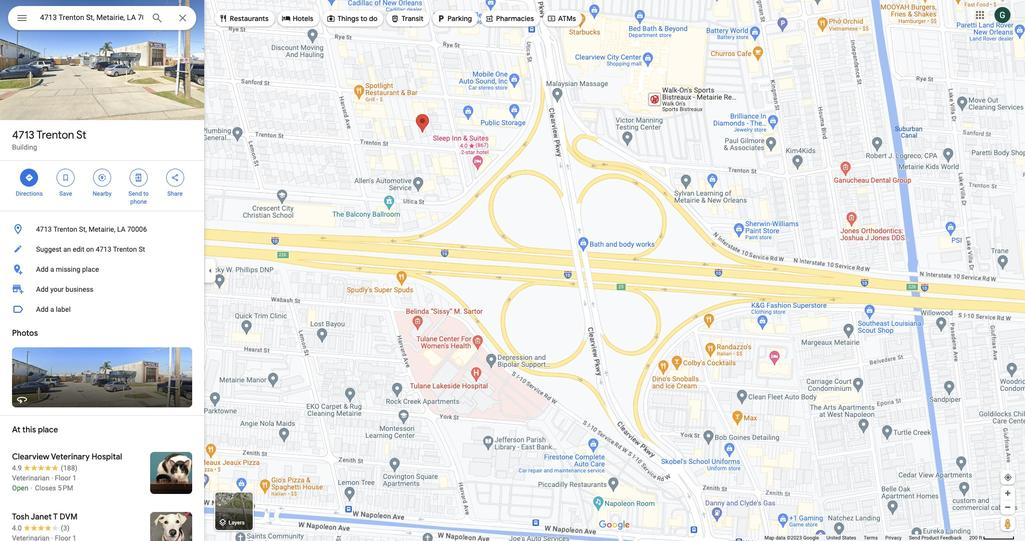 Task type: vqa. For each thing, say whether or not it's contained in the screenshot.


Task type: locate. For each thing, give the bounding box(es) containing it.
parking
[[448, 14, 472, 23]]

a inside button
[[50, 305, 54, 313]]

place inside button
[[82, 265, 99, 273]]

place
[[82, 265, 99, 273], [38, 425, 58, 435]]

 hotels
[[282, 13, 314, 24]]

1 vertical spatial to
[[143, 190, 149, 197]]

2 vertical spatial trenton
[[113, 245, 137, 253]]

google
[[804, 535, 819, 541]]

add inside button
[[36, 305, 49, 313]]

trenton left st,
[[53, 225, 77, 233]]

None field
[[40, 12, 143, 24]]

to
[[361, 14, 368, 23], [143, 190, 149, 197]]

0 horizontal spatial send
[[128, 190, 142, 197]]

layers
[[229, 520, 245, 526]]

0 horizontal spatial place
[[38, 425, 58, 435]]

a
[[50, 265, 54, 273], [50, 305, 54, 313]]

1 horizontal spatial to
[[361, 14, 368, 23]]

0 vertical spatial add
[[36, 265, 49, 273]]

add down suggest
[[36, 265, 49, 273]]

a left label
[[50, 305, 54, 313]]

©2023
[[787, 535, 802, 541]]

zoom in image
[[1005, 490, 1012, 497]]

 transit
[[391, 13, 424, 24]]

 pharmacies
[[485, 13, 534, 24]]


[[16, 11, 28, 25]]

footer
[[765, 535, 970, 541]]

1 add from the top
[[36, 265, 49, 273]]

4713 for st
[[12, 128, 34, 142]]

a for missing
[[50, 265, 54, 273]]


[[282, 13, 291, 24]]

add your business
[[36, 285, 93, 293]]

suggest an edit on 4713 trenton st button
[[0, 239, 204, 259]]

0 vertical spatial place
[[82, 265, 99, 273]]

nearby
[[93, 190, 112, 197]]

2 vertical spatial add
[[36, 305, 49, 313]]

0 horizontal spatial 4713
[[12, 128, 34, 142]]

(188)
[[61, 464, 77, 472]]

to up 'phone'
[[143, 190, 149, 197]]

send
[[128, 190, 142, 197], [909, 535, 921, 541]]

1 vertical spatial 4713
[[36, 225, 52, 233]]

feedback
[[941, 535, 962, 541]]

open
[[12, 484, 28, 492]]

trenton inside 4713 trenton st building
[[37, 128, 74, 142]]

send up 'phone'
[[128, 190, 142, 197]]

to left do
[[361, 14, 368, 23]]

an
[[63, 245, 71, 253]]

0 horizontal spatial to
[[143, 190, 149, 197]]

actions for 4713 trenton st region
[[0, 161, 204, 211]]

terms button
[[864, 535, 878, 541]]

trenton
[[37, 128, 74, 142], [53, 225, 77, 233], [113, 245, 137, 253]]

a for label
[[50, 305, 54, 313]]

veterinary
[[51, 452, 90, 462]]

0 horizontal spatial st
[[76, 128, 86, 142]]

1 horizontal spatial place
[[82, 265, 99, 273]]

add left label
[[36, 305, 49, 313]]

show your location image
[[1004, 473, 1013, 482]]

0 vertical spatial 4713
[[12, 128, 34, 142]]

trenton down 'la'
[[113, 245, 137, 253]]

4.9 stars 188 reviews image
[[12, 463, 77, 473]]

4713 up suggest
[[36, 225, 52, 233]]

google maps element
[[0, 0, 1026, 541]]

0 vertical spatial to
[[361, 14, 368, 23]]

4713 right on
[[96, 245, 111, 253]]

suggest an edit on 4713 trenton st
[[36, 245, 145, 253]]

phone
[[130, 198, 147, 205]]

this
[[22, 425, 36, 435]]

1 horizontal spatial st
[[139, 245, 145, 253]]

200 ft button
[[970, 535, 1015, 541]]

3 add from the top
[[36, 305, 49, 313]]

 restaurants
[[219, 13, 269, 24]]

closes
[[35, 484, 56, 492]]

1 vertical spatial send
[[909, 535, 921, 541]]

place down 'suggest an edit on 4713 trenton st'
[[82, 265, 99, 273]]

send for send product feedback
[[909, 535, 921, 541]]

do
[[369, 14, 378, 23]]

business
[[66, 285, 93, 293]]

4713
[[12, 128, 34, 142], [36, 225, 52, 233], [96, 245, 111, 253]]

add left your
[[36, 285, 49, 293]]

send left product
[[909, 535, 921, 541]]

restaurants
[[230, 14, 269, 23]]

privacy
[[886, 535, 902, 541]]

2 a from the top
[[50, 305, 54, 313]]

label
[[56, 305, 71, 313]]

1 vertical spatial a
[[50, 305, 54, 313]]

at
[[12, 425, 20, 435]]


[[134, 172, 143, 183]]

send product feedback button
[[909, 535, 962, 541]]

pharmacies
[[496, 14, 534, 23]]

0 vertical spatial trenton
[[37, 128, 74, 142]]

add
[[36, 265, 49, 273], [36, 285, 49, 293], [36, 305, 49, 313]]

2 horizontal spatial 4713
[[96, 245, 111, 253]]

missing
[[56, 265, 80, 273]]

google account: greg robinson  
(robinsongreg175@gmail.com) image
[[995, 7, 1011, 23]]

states
[[843, 535, 857, 541]]

2 add from the top
[[36, 285, 49, 293]]

map data ©2023 google
[[765, 535, 819, 541]]

united states
[[827, 535, 857, 541]]

la
[[117, 225, 126, 233]]

4713 for st,
[[36, 225, 52, 233]]

footer inside google maps element
[[765, 535, 970, 541]]

add inside button
[[36, 265, 49, 273]]

200 ft
[[970, 535, 983, 541]]

to inside  things to do
[[361, 14, 368, 23]]

4713 Trenton St, Metairie, LA 70006 field
[[8, 6, 196, 30]]

1 a from the top
[[50, 265, 54, 273]]

 atms
[[547, 13, 576, 24]]

1 vertical spatial add
[[36, 285, 49, 293]]

footer containing map data ©2023 google
[[765, 535, 970, 541]]

0 vertical spatial a
[[50, 265, 54, 273]]


[[25, 172, 34, 183]]

photos
[[12, 329, 38, 339]]

t
[[53, 512, 58, 522]]

st
[[76, 128, 86, 142], [139, 245, 145, 253]]

0 vertical spatial send
[[128, 190, 142, 197]]


[[327, 13, 336, 24]]

1 vertical spatial place
[[38, 425, 58, 435]]

trenton for st
[[37, 128, 74, 142]]

add inside "link"
[[36, 285, 49, 293]]

4713 inside 4713 trenton st building
[[12, 128, 34, 142]]

1 vertical spatial st
[[139, 245, 145, 253]]

send inside send to phone
[[128, 190, 142, 197]]

a inside button
[[50, 265, 54, 273]]


[[485, 13, 494, 24]]

0 vertical spatial st
[[76, 128, 86, 142]]

4713 up building
[[12, 128, 34, 142]]

united states button
[[827, 535, 857, 541]]

send inside button
[[909, 535, 921, 541]]

zoom out image
[[1005, 504, 1012, 511]]

save
[[59, 190, 72, 197]]

2 vertical spatial 4713
[[96, 245, 111, 253]]

hospital
[[92, 452, 122, 462]]

veterinarian
[[12, 474, 50, 482]]

1 vertical spatial trenton
[[53, 225, 77, 233]]

edit
[[73, 245, 84, 253]]

 search field
[[8, 6, 196, 32]]

show street view coverage image
[[1001, 516, 1016, 531]]

united
[[827, 535, 841, 541]]

add a missing place
[[36, 265, 99, 273]]

place right this
[[38, 425, 58, 435]]

trenton up building
[[37, 128, 74, 142]]

1 horizontal spatial 4713
[[36, 225, 52, 233]]

⋅
[[30, 484, 33, 492]]

1 horizontal spatial send
[[909, 535, 921, 541]]

a left missing
[[50, 265, 54, 273]]



Task type: describe. For each thing, give the bounding box(es) containing it.
add your business link
[[0, 279, 204, 299]]

none field inside the 4713 trenton st, metairie, la 70006 field
[[40, 12, 143, 24]]

5 pm
[[58, 484, 73, 492]]

clearview veterinary hospital
[[12, 452, 122, 462]]


[[219, 13, 228, 24]]

add for add a missing place
[[36, 265, 49, 273]]

 things to do
[[327, 13, 378, 24]]

4713 trenton st building
[[12, 128, 86, 151]]

 parking
[[437, 13, 472, 24]]

send to phone
[[128, 190, 149, 205]]

clearview
[[12, 452, 49, 462]]

dvm
[[60, 512, 78, 522]]

·
[[51, 474, 53, 482]]

your
[[50, 285, 64, 293]]

product
[[922, 535, 939, 541]]

on
[[86, 245, 94, 253]]

add a label button
[[0, 299, 204, 319]]

map
[[765, 535, 775, 541]]


[[437, 13, 446, 24]]

 button
[[8, 6, 36, 32]]

send product feedback
[[909, 535, 962, 541]]

floor
[[55, 474, 71, 482]]

building
[[12, 143, 37, 151]]

4713 trenton st, metairie, la 70006
[[36, 225, 147, 233]]

terms
[[864, 535, 878, 541]]


[[98, 172, 107, 183]]

70006
[[127, 225, 147, 233]]

janet
[[31, 512, 52, 522]]

metairie,
[[89, 225, 115, 233]]

add a label
[[36, 305, 71, 313]]

tosh
[[12, 512, 29, 522]]

atms
[[558, 14, 576, 23]]

things
[[338, 14, 359, 23]]

200
[[970, 535, 978, 541]]

to inside send to phone
[[143, 190, 149, 197]]


[[547, 13, 556, 24]]


[[61, 172, 70, 183]]


[[391, 13, 400, 24]]

privacy button
[[886, 535, 902, 541]]

4.9
[[12, 464, 22, 472]]


[[171, 172, 180, 183]]

add a missing place button
[[0, 259, 204, 279]]

4.0
[[12, 524, 22, 532]]

hotels
[[293, 14, 314, 23]]

4713 trenton st main content
[[0, 0, 204, 541]]

4.0 stars 3 reviews image
[[12, 523, 70, 533]]

veterinarian · floor 1 open ⋅ closes 5 pm
[[12, 474, 76, 492]]

directions
[[16, 190, 43, 197]]

add for add your business
[[36, 285, 49, 293]]

at this place
[[12, 425, 58, 435]]

st,
[[79, 225, 87, 233]]

st inside 4713 trenton st building
[[76, 128, 86, 142]]

collapse side panel image
[[205, 265, 216, 276]]

share
[[167, 190, 183, 197]]

transit
[[402, 14, 424, 23]]

add for add a label
[[36, 305, 49, 313]]

send for send to phone
[[128, 190, 142, 197]]

suggest
[[36, 245, 62, 253]]

ft
[[979, 535, 983, 541]]

tosh janet t dvm
[[12, 512, 78, 522]]

st inside suggest an edit on 4713 trenton st button
[[139, 245, 145, 253]]

trenton for st,
[[53, 225, 77, 233]]

data
[[776, 535, 786, 541]]

1
[[73, 474, 76, 482]]

(3)
[[61, 524, 70, 532]]

4713 trenton st, metairie, la 70006 button
[[0, 219, 204, 239]]



